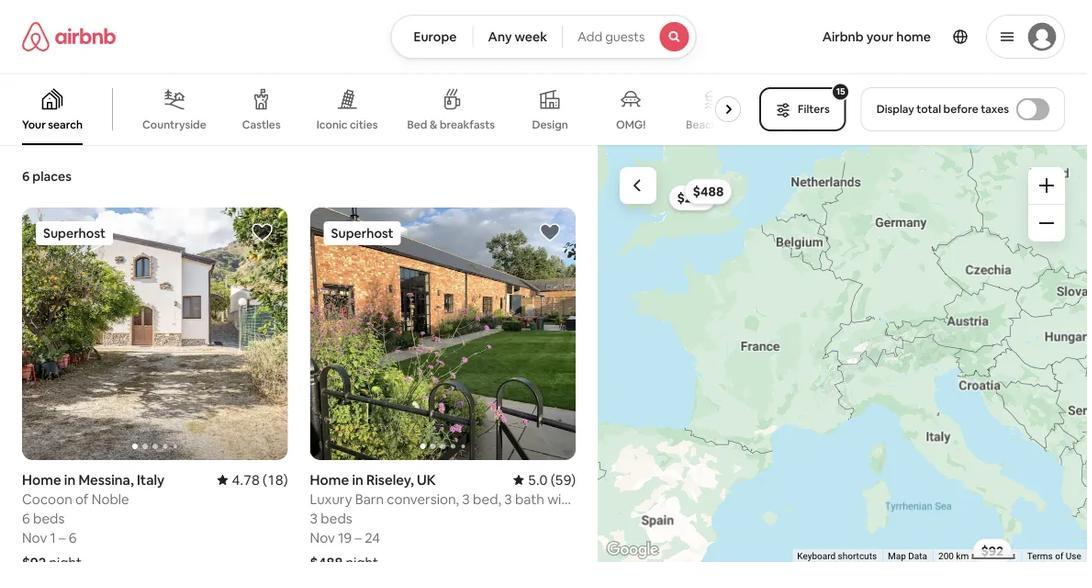 Task type: vqa. For each thing, say whether or not it's contained in the screenshot.
'87'
no



Task type: describe. For each thing, give the bounding box(es) containing it.
in for riseley,
[[352, 471, 363, 489]]

zoom in image
[[1040, 178, 1054, 193]]

home
[[897, 28, 931, 45]]

before
[[944, 102, 979, 116]]

filters
[[798, 102, 830, 116]]

map
[[890, 551, 908, 562]]

keyboard
[[799, 551, 838, 562]]

(59)
[[551, 471, 576, 489]]

19
[[338, 529, 352, 547]]

2 vertical spatial 6
[[69, 529, 77, 547]]

15
[[836, 85, 846, 97]]

beds inside 3 beds nov 19 – 24
[[321, 509, 352, 527]]

use
[[1066, 551, 1082, 562]]

(18)
[[263, 471, 288, 489]]

bed & breakfasts
[[407, 118, 495, 132]]

group for home in messina, italy
[[22, 208, 288, 460]]

terms of use
[[1027, 551, 1082, 562]]

week
[[515, 28, 547, 45]]

$92 button
[[968, 532, 1007, 558]]

any week
[[488, 28, 547, 45]]

search
[[48, 118, 83, 132]]

beds inside home in messina, italy cocoon of noble 6 beds nov 1 – 6
[[33, 509, 65, 527]]

add to wishlist: home in messina, italy image
[[251, 221, 273, 243]]

6 places
[[22, 168, 72, 185]]

keyboard shortcuts
[[799, 551, 879, 562]]

1
[[50, 529, 56, 547]]

$280
[[682, 195, 713, 211]]

omg!
[[616, 118, 646, 132]]

home for home in messina, italy cocoon of noble 6 beds nov 1 – 6
[[22, 471, 61, 489]]

airbnb your home link
[[812, 17, 942, 56]]

airbnb
[[823, 28, 864, 45]]

terms
[[1027, 551, 1053, 562]]

castles
[[242, 118, 281, 132]]

24
[[365, 529, 380, 547]]

200
[[941, 551, 956, 562]]

uk
[[417, 471, 436, 489]]

total
[[917, 102, 941, 116]]

bed
[[407, 118, 427, 132]]

1 horizontal spatial of
[[1056, 551, 1064, 562]]

1 vertical spatial 6
[[22, 509, 30, 527]]

5.0 (59)
[[528, 471, 576, 489]]

home in messina, italy cocoon of noble 6 beds nov 1 – 6
[[22, 471, 165, 547]]

in for messina,
[[64, 471, 75, 489]]

nov inside home in messina, italy cocoon of noble 6 beds nov 1 – 6
[[22, 529, 47, 547]]

5.0
[[528, 471, 548, 489]]

map data
[[890, 551, 930, 562]]

zoom out image
[[1040, 216, 1054, 231]]

iconic cities
[[317, 117, 378, 132]]

add
[[578, 28, 603, 45]]

display total before taxes button
[[861, 87, 1065, 131]]

your
[[867, 28, 894, 45]]

italy
[[137, 471, 165, 489]]

add guests button
[[562, 15, 696, 59]]

keyboard shortcuts button
[[799, 550, 879, 562]]

riseley,
[[366, 471, 414, 489]]

shortcuts
[[840, 551, 879, 562]]

– inside home in messina, italy cocoon of noble 6 beds nov 1 – 6
[[59, 529, 66, 547]]

4.78
[[232, 471, 260, 489]]

&
[[430, 118, 437, 132]]



Task type: locate. For each thing, give the bounding box(es) containing it.
2 beds from the left
[[321, 509, 352, 527]]

4.78 (18)
[[232, 471, 288, 489]]

6
[[22, 168, 30, 185], [22, 509, 30, 527], [69, 529, 77, 547]]

beds down cocoon
[[33, 509, 65, 527]]

profile element
[[719, 0, 1065, 73]]

0 horizontal spatial in
[[64, 471, 75, 489]]

home inside home in messina, italy cocoon of noble 6 beds nov 1 – 6
[[22, 471, 61, 489]]

places
[[32, 168, 72, 185]]

0 vertical spatial 6
[[22, 168, 30, 185]]

home up 3 at the left bottom of page
[[310, 471, 349, 489]]

data
[[911, 551, 930, 562]]

noble
[[92, 490, 129, 508]]

nov
[[22, 529, 47, 547], [310, 529, 335, 547]]

any
[[488, 28, 512, 45]]

– right 19
[[355, 529, 362, 547]]

1 horizontal spatial beds
[[321, 509, 352, 527]]

3 beds nov 19 – 24
[[310, 509, 380, 547]]

home in riseley, uk
[[310, 471, 436, 489]]

4.78 out of 5 average rating,  18 reviews image
[[217, 471, 288, 489]]

6 left places
[[22, 168, 30, 185]]

add guests
[[578, 28, 645, 45]]

group containing iconic cities
[[0, 73, 749, 145]]

home up cocoon
[[22, 471, 61, 489]]

5.0 out of 5 average rating,  59 reviews image
[[513, 471, 576, 489]]

None search field
[[391, 15, 696, 59]]

display total before taxes
[[877, 102, 1009, 116]]

countryside
[[142, 118, 206, 132]]

nov down 3 at the left bottom of page
[[310, 529, 335, 547]]

beds
[[33, 509, 65, 527], [321, 509, 352, 527]]

200 km button
[[935, 549, 1022, 562]]

guests
[[605, 28, 645, 45]]

1 beds from the left
[[33, 509, 65, 527]]

0 horizontal spatial home
[[22, 471, 61, 489]]

airbnb your home
[[823, 28, 931, 45]]

cocoon
[[22, 490, 72, 508]]

$488 button
[[689, 184, 737, 210]]

$92
[[977, 537, 999, 553]]

breakfasts
[[440, 118, 495, 132]]

europe button
[[391, 15, 473, 59]]

1 home from the left
[[22, 471, 61, 489]]

– right 1
[[59, 529, 66, 547]]

6 right 1
[[69, 529, 77, 547]]

– inside 3 beds nov 19 – 24
[[355, 529, 362, 547]]

beds up 19
[[321, 509, 352, 527]]

1 – from the left
[[59, 529, 66, 547]]

in left riseley, on the left bottom
[[352, 471, 363, 489]]

0 horizontal spatial of
[[75, 490, 89, 508]]

1 nov from the left
[[22, 529, 47, 547]]

home
[[22, 471, 61, 489], [310, 471, 349, 489]]

1 horizontal spatial in
[[352, 471, 363, 489]]

group
[[0, 73, 749, 145], [22, 208, 288, 460], [310, 208, 576, 460]]

any week button
[[473, 15, 563, 59]]

200 km
[[941, 551, 973, 562]]

2 – from the left
[[355, 529, 362, 547]]

europe
[[414, 28, 457, 45]]

0 vertical spatial of
[[75, 490, 89, 508]]

1 horizontal spatial nov
[[310, 529, 335, 547]]

filters button
[[760, 87, 846, 131]]

design
[[532, 118, 568, 132]]

terms of use link
[[1027, 551, 1082, 562]]

google map
showing 3 stays. region
[[598, 145, 1087, 562]]

1 in from the left
[[64, 471, 75, 489]]

2 home from the left
[[310, 471, 349, 489]]

taxes
[[981, 102, 1009, 116]]

km
[[958, 551, 971, 562]]

nov inside 3 beds nov 19 – 24
[[310, 529, 335, 547]]

$488
[[697, 188, 728, 205]]

1 horizontal spatial home
[[310, 471, 349, 489]]

of left the noble
[[75, 490, 89, 508]]

0 horizontal spatial beds
[[33, 509, 65, 527]]

home for home in riseley, uk
[[310, 471, 349, 489]]

cities
[[350, 117, 378, 132]]

none search field containing europe
[[391, 15, 696, 59]]

add to wishlist: home in riseley, uk image
[[539, 221, 561, 243]]

group for home in riseley, uk
[[310, 208, 576, 460]]

iconic
[[317, 117, 348, 132]]

1 vertical spatial of
[[1056, 551, 1064, 562]]

2 nov from the left
[[310, 529, 335, 547]]

google image
[[603, 538, 663, 562]]

in up cocoon
[[64, 471, 75, 489]]

6 down cocoon
[[22, 509, 30, 527]]

of inside home in messina, italy cocoon of noble 6 beds nov 1 – 6
[[75, 490, 89, 508]]

in
[[64, 471, 75, 489], [352, 471, 363, 489]]

map data button
[[890, 550, 930, 562]]

beachfront
[[686, 118, 744, 132]]

of
[[75, 490, 89, 508], [1056, 551, 1064, 562]]

1 horizontal spatial –
[[355, 529, 362, 547]]

nov left 1
[[22, 529, 47, 547]]

messina,
[[78, 471, 134, 489]]

2 in from the left
[[352, 471, 363, 489]]

your
[[22, 118, 46, 132]]

of left use
[[1056, 551, 1064, 562]]

display
[[877, 102, 914, 116]]

0 horizontal spatial –
[[59, 529, 66, 547]]

3
[[310, 509, 318, 527]]

in inside home in messina, italy cocoon of noble 6 beds nov 1 – 6
[[64, 471, 75, 489]]

–
[[59, 529, 66, 547], [355, 529, 362, 547]]

$280 button
[[674, 190, 721, 216]]

your search
[[22, 118, 83, 132]]

0 horizontal spatial nov
[[22, 529, 47, 547]]



